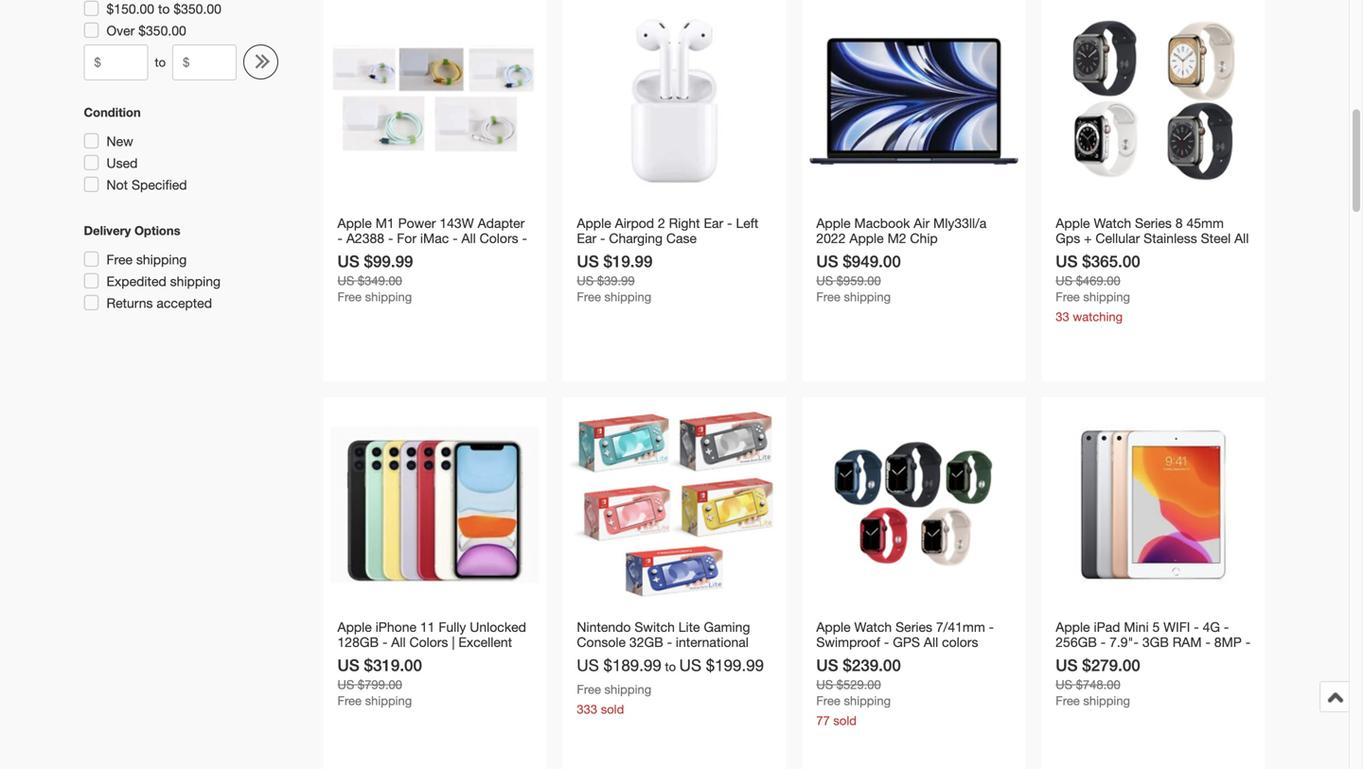 Task type: describe. For each thing, give the bounding box(es) containing it.
$529.00
[[837, 678, 881, 692]]

- left lite
[[667, 635, 672, 650]]

1 vertical spatial $350.00
[[138, 23, 186, 38]]

wifi
[[1164, 620, 1190, 635]]

spec
[[577, 650, 606, 665]]

free inside 'nintendo switch lite gaming console 32gb - international spec - u.s. plugs us $189.99 to us $199.99 free shipping 333 sold'
[[577, 682, 601, 697]]

apple ipad mini 5 wifi - 4g - 256gb - 7.9"- 3gb ram - 8mp - all colors us $279.00 us $748.00 free shipping
[[1056, 620, 1251, 708]]

steel
[[1201, 230, 1231, 246]]

all inside apple iphone 11 fully unlocked 128gb - all colors | excellent us $319.00 us $799.00 free shipping
[[391, 635, 406, 650]]

m1
[[376, 215, 395, 231]]

Enter maximum price field
[[172, 44, 237, 80]]

143w
[[440, 215, 474, 231]]

left
[[736, 215, 759, 231]]

nintendo
[[577, 620, 631, 635]]

us left $349.00
[[338, 273, 354, 288]]

$748.00
[[1076, 678, 1121, 692]]

us $949.00 us $959.00 free shipping
[[816, 252, 901, 304]]

to inside "$150.00 to $350.00 over $350.00"
[[158, 1, 170, 17]]

free inside apple watch series 8 45mm gps + cellular stainless steel  all colors sport band us $365.00 us $469.00 free shipping 33 watching
[[1056, 290, 1080, 304]]

switch
[[635, 620, 675, 635]]

$19.99
[[604, 252, 653, 271]]

right
[[669, 215, 700, 231]]

ram
[[1173, 635, 1202, 650]]

watch for band
[[1094, 215, 1132, 231]]

all inside apple ipad mini 5 wifi - 4g - 256gb - 7.9"- 3gb ram - 8mp - all colors us $279.00 us $748.00 free shipping
[[1056, 650, 1070, 665]]

$279.00
[[1082, 656, 1141, 675]]

apple for -
[[816, 620, 851, 635]]

apple watch series 8 45mm gps + cellular stainless steel  all colors sport band us $365.00 us $469.00 free shipping 33 watching
[[1056, 215, 1249, 324]]

shipping down options
[[136, 252, 187, 267]]

new used not specified
[[107, 133, 187, 193]]

adapter
[[478, 215, 525, 231]]

for
[[397, 230, 417, 246]]

watching
[[1073, 309, 1123, 324]]

free shipping expedited shipping returns accepted
[[107, 252, 221, 311]]

333
[[577, 702, 598, 717]]

- left charging
[[600, 230, 605, 246]]

shipping inside 'nintendo switch lite gaming console 32gb - international spec - u.s. plugs us $189.99 to us $199.99 free shipping 333 sold'
[[605, 682, 652, 697]]

7.9"-
[[1110, 635, 1139, 650]]

shipping up accepted
[[170, 274, 221, 289]]

- left left
[[727, 215, 732, 231]]

2
[[658, 215, 665, 231]]

us left $469.00 on the top of page
[[1056, 273, 1073, 288]]

45mm
[[1187, 215, 1224, 231]]

band
[[1135, 246, 1166, 261]]

- up "$529.00"
[[854, 650, 859, 665]]

32gb inside 'nintendo switch lite gaming console 32gb - international spec - u.s. plugs us $189.99 to us $199.99 free shipping 333 sold'
[[630, 635, 663, 650]]

all inside apple watch series 7/41mm - swimproof - gps all colors 32gb - excellent us $239.00 us $529.00 free shipping 77 sold
[[924, 635, 938, 650]]

- right 7/41mm
[[989, 620, 994, 635]]

gaming
[[704, 620, 750, 635]]

airpod
[[615, 215, 654, 231]]

colors inside apple watch series 8 45mm gps + cellular stainless steel  all colors sport band us $365.00 us $469.00 free shipping 33 watching
[[1056, 246, 1095, 261]]

plugs
[[647, 650, 680, 665]]

us down 256gb at right bottom
[[1056, 656, 1078, 675]]

$319.00
[[364, 656, 422, 675]]

$150.00
[[107, 1, 154, 17]]

all inside apple watch series 8 45mm gps + cellular stainless steel  all colors sport band us $365.00 us $469.00 free shipping 33 watching
[[1235, 230, 1249, 246]]

- left 7.9"-
[[1101, 635, 1106, 650]]

|
[[452, 635, 455, 650]]

apple for us
[[338, 620, 372, 635]]

console
[[577, 635, 626, 650]]

sold for us
[[834, 714, 857, 728]]

gps
[[893, 635, 920, 650]]

all inside apple m1 power 143w adapter - a2388 - for imac - all colors - us $99.99 us $349.00 free shipping
[[462, 230, 476, 246]]

- right 4g
[[1224, 620, 1229, 635]]

a2388
[[346, 230, 384, 246]]

specified
[[132, 177, 187, 193]]

sport
[[1098, 246, 1131, 261]]

delivery
[[84, 223, 131, 238]]

$365.00
[[1082, 252, 1141, 271]]

3gb
[[1143, 635, 1169, 650]]

stainless
[[1144, 230, 1197, 246]]

- left a2388
[[338, 230, 343, 246]]

free inside apple ipad mini 5 wifi - 4g - 256gb - 7.9"- 3gb ram - 8mp - all colors us $279.00 us $748.00 free shipping
[[1056, 694, 1080, 708]]

lite
[[679, 620, 700, 635]]

- left u.s.
[[609, 650, 615, 665]]

new
[[107, 133, 133, 149]]

- left 8mp
[[1206, 635, 1211, 650]]

1 vertical spatial to
[[155, 55, 166, 70]]

shipping inside apple iphone 11 fully unlocked 128gb - all colors | excellent us $319.00 us $799.00 free shipping
[[365, 694, 412, 708]]

over
[[107, 23, 135, 38]]

swimproof
[[816, 635, 881, 650]]



Task type: vqa. For each thing, say whether or not it's contained in the screenshot.
Bose Quietcomfort Ii Noise Cancelling Headphones, Certified Refurbished link
no



Task type: locate. For each thing, give the bounding box(es) containing it.
series inside apple watch series 8 45mm gps + cellular stainless steel  all colors sport band us $365.00 us $469.00 free shipping 33 watching
[[1135, 215, 1172, 231]]

Enter minimum price field
[[84, 44, 148, 80]]

all right steel
[[1235, 230, 1249, 246]]

us left $799.00
[[338, 678, 354, 692]]

sold right 333
[[601, 702, 624, 717]]

apple up replacement
[[577, 215, 611, 231]]

$189.99
[[604, 656, 662, 675]]

imac
[[420, 230, 449, 246]]

not
[[107, 177, 128, 193]]

us up $39.99
[[577, 252, 599, 271]]

colors up $748.00
[[1074, 650, 1113, 665]]

7/41mm
[[936, 620, 985, 635]]

apple for replacement
[[577, 215, 611, 231]]

sold
[[601, 702, 624, 717], [834, 714, 857, 728]]

32gb inside apple watch series 7/41mm - swimproof - gps all colors 32gb - excellent us $239.00 us $529.00 free shipping 77 sold
[[816, 650, 850, 665]]

free inside free shipping expedited shipping returns accepted
[[107, 252, 133, 267]]

free inside us $949.00 us $959.00 free shipping
[[816, 290, 841, 304]]

0 horizontal spatial 32gb
[[630, 635, 663, 650]]

free up expedited
[[107, 252, 133, 267]]

series left 7/41mm
[[896, 620, 933, 635]]

ear left charging
[[577, 230, 597, 246]]

colors up $469.00 on the top of page
[[1056, 246, 1095, 261]]

- left 4g
[[1194, 620, 1199, 635]]

0 vertical spatial to
[[158, 1, 170, 17]]

shipping inside apple ipad mini 5 wifi - 4g - 256gb - 7.9"- 3gb ram - 8mp - all colors us $279.00 us $748.00 free shipping
[[1084, 694, 1130, 708]]

returns
[[107, 295, 153, 311]]

power
[[398, 215, 436, 231]]

- left gps
[[884, 635, 889, 650]]

shipping inside apple watch series 8 45mm gps + cellular stainless steel  all colors sport band us $365.00 us $469.00 free shipping 33 watching
[[1084, 290, 1130, 304]]

excellent
[[459, 635, 512, 650], [863, 650, 917, 665]]

nintendo switch lite gaming console 32gb - international spec - u.s. plugs us $189.99 to us $199.99 free shipping 333 sold
[[577, 620, 764, 717]]

free
[[107, 252, 133, 267], [338, 290, 362, 304], [577, 290, 601, 304], [816, 290, 841, 304], [1056, 290, 1080, 304], [577, 682, 601, 697], [338, 694, 362, 708], [816, 694, 841, 708], [1056, 694, 1080, 708]]

delivery options
[[84, 223, 180, 238]]

options
[[134, 223, 180, 238]]

apple inside apple watch series 8 45mm gps + cellular stainless steel  all colors sport band us $365.00 us $469.00 free shipping 33 watching
[[1056, 215, 1090, 231]]

77
[[816, 714, 830, 728]]

0 horizontal spatial ear
[[577, 230, 597, 246]]

$150.00 to $350.00 over $350.00
[[107, 1, 221, 38]]

ipad
[[1094, 620, 1121, 635]]

watch right + at the right top of page
[[1094, 215, 1132, 231]]

0 vertical spatial watch
[[1094, 215, 1132, 231]]

apple for colors
[[1056, 215, 1090, 231]]

$350.00 down $150.00 on the left of the page
[[138, 23, 186, 38]]

fully
[[439, 620, 466, 635]]

11
[[420, 620, 435, 635]]

us down the 128gb at the left bottom of the page
[[338, 656, 360, 675]]

2 chevron right image from the left
[[258, 54, 273, 72]]

colors inside apple iphone 11 fully unlocked 128gb - all colors | excellent us $319.00 us $799.00 free shipping
[[409, 635, 448, 650]]

apple iphone 11 fully unlocked 128gb - all colors | excellent us $319.00 us $799.00 free shipping
[[338, 620, 526, 708]]

0 horizontal spatial watch
[[855, 620, 892, 635]]

ear
[[704, 215, 724, 231], [577, 230, 597, 246]]

shipping down $748.00
[[1084, 694, 1130, 708]]

shipping down "$529.00"
[[844, 694, 891, 708]]

ear right the right
[[704, 215, 724, 231]]

$350.00 up 'enter maximum price' field
[[174, 1, 221, 17]]

- inside apple iphone 11 fully unlocked 128gb - all colors | excellent us $319.00 us $799.00 free shipping
[[382, 635, 388, 650]]

all
[[462, 230, 476, 246], [1235, 230, 1249, 246], [391, 635, 406, 650], [924, 635, 938, 650], [1056, 650, 1070, 665]]

free down $39.99
[[577, 290, 601, 304]]

apple
[[338, 215, 372, 231], [577, 215, 611, 231], [1056, 215, 1090, 231], [338, 620, 372, 635], [816, 620, 851, 635], [1056, 620, 1090, 635]]

to down "$150.00 to $350.00 over $350.00"
[[155, 55, 166, 70]]

256gb
[[1056, 635, 1097, 650]]

shipping down $189.99
[[605, 682, 652, 697]]

apple left the ipad
[[1056, 620, 1090, 635]]

shipping inside apple m1 power 143w adapter - a2388 - for imac - all colors - us $99.99 us $349.00 free shipping
[[365, 290, 412, 304]]

$469.00
[[1076, 273, 1121, 288]]

cellular
[[1096, 230, 1140, 246]]

5
[[1153, 620, 1160, 635]]

apple watch series 7/41mm - swimproof - gps all colors 32gb - excellent us $239.00 us $529.00 free shipping 77 sold
[[816, 620, 994, 728]]

$959.00
[[837, 273, 881, 288]]

accepted
[[157, 295, 212, 311]]

32gb up "$529.00"
[[816, 650, 850, 665]]

1 horizontal spatial watch
[[1094, 215, 1132, 231]]

sold inside 'nintendo switch lite gaming console 32gb - international spec - u.s. plugs us $189.99 to us $199.99 free shipping 333 sold'
[[601, 702, 624, 717]]

condition
[[84, 105, 141, 120]]

gps
[[1056, 230, 1080, 246]]

shipping down $469.00 on the top of page
[[1084, 290, 1130, 304]]

128gb
[[338, 635, 379, 650]]

colors
[[942, 635, 978, 650]]

us left "$529.00"
[[816, 678, 833, 692]]

- right 8mp
[[1246, 635, 1251, 650]]

8
[[1176, 215, 1183, 231]]

apple for 3gb
[[1056, 620, 1090, 635]]

series left 8
[[1135, 215, 1172, 231]]

us down international
[[679, 656, 702, 675]]

apple for all
[[338, 215, 372, 231]]

excellent up "$529.00"
[[863, 650, 917, 665]]

shipping down $799.00
[[365, 694, 412, 708]]

- up $319.00
[[382, 635, 388, 650]]

$39.99
[[597, 273, 635, 288]]

0 vertical spatial $350.00
[[174, 1, 221, 17]]

1 vertical spatial watch
[[855, 620, 892, 635]]

watch inside apple watch series 7/41mm - swimproof - gps all colors 32gb - excellent us $239.00 us $529.00 free shipping 77 sold
[[855, 620, 892, 635]]

free down "$959.00"
[[816, 290, 841, 304]]

32gb
[[630, 635, 663, 650], [816, 650, 850, 665]]

- right 143w
[[522, 230, 527, 246]]

colors
[[480, 230, 518, 246], [1056, 246, 1095, 261], [409, 635, 448, 650], [1074, 650, 1113, 665]]

all right imac
[[462, 230, 476, 246]]

watch for us
[[855, 620, 892, 635]]

0 horizontal spatial sold
[[601, 702, 624, 717]]

- right imac
[[453, 230, 458, 246]]

- left the for
[[388, 230, 393, 246]]

$799.00
[[358, 678, 402, 692]]

1 vertical spatial series
[[896, 620, 933, 635]]

colors right 143w
[[480, 230, 518, 246]]

2 vertical spatial to
[[665, 660, 676, 674]]

chevron right image
[[252, 54, 267, 72], [258, 54, 273, 72]]

excellent inside apple iphone 11 fully unlocked 128gb - all colors | excellent us $319.00 us $799.00 free shipping
[[459, 635, 512, 650]]

case
[[666, 230, 697, 246]]

to right $150.00 on the left of the page
[[158, 1, 170, 17]]

excellent right |
[[459, 635, 512, 650]]

shipping down $349.00
[[365, 290, 412, 304]]

us down swimproof
[[816, 656, 839, 675]]

apple inside apple m1 power 143w adapter - a2388 - for imac - all colors - us $99.99 us $349.00 free shipping
[[338, 215, 372, 231]]

all right gps
[[924, 635, 938, 650]]

free up 333
[[577, 682, 601, 697]]

1 horizontal spatial ear
[[704, 215, 724, 231]]

4g
[[1203, 620, 1220, 635]]

us left $39.99
[[577, 273, 594, 288]]

1 horizontal spatial 32gb
[[816, 650, 850, 665]]

sold inside apple watch series 7/41mm - swimproof - gps all colors 32gb - excellent us $239.00 us $529.00 free shipping 77 sold
[[834, 714, 857, 728]]

1 horizontal spatial series
[[1135, 215, 1172, 231]]

watch
[[1094, 215, 1132, 231], [855, 620, 892, 635]]

free inside apple m1 power 143w adapter - a2388 - for imac - all colors - us $99.99 us $349.00 free shipping
[[338, 290, 362, 304]]

us up "$959.00"
[[816, 252, 839, 271]]

free up the 33
[[1056, 290, 1080, 304]]

apple inside apple airpod 2 right ear - left ear - charging case replacement us $19.99 us $39.99 free shipping
[[577, 215, 611, 231]]

apple up $239.00
[[816, 620, 851, 635]]

free down $349.00
[[338, 290, 362, 304]]

shipping inside apple airpod 2 right ear - left ear - charging case replacement us $19.99 us $39.99 free shipping
[[605, 290, 652, 304]]

to right $189.99
[[665, 660, 676, 674]]

free down $799.00
[[338, 694, 362, 708]]

sold for $189.99
[[601, 702, 624, 717]]

free inside apple airpod 2 right ear - left ear - charging case replacement us $19.99 us $39.99 free shipping
[[577, 290, 601, 304]]

apple left cellular at right top
[[1056, 215, 1090, 231]]

us left $748.00
[[1056, 678, 1073, 692]]

us left "$959.00"
[[816, 273, 833, 288]]

to
[[158, 1, 170, 17], [155, 55, 166, 70], [665, 660, 676, 674]]

32gb up $189.99
[[630, 635, 663, 650]]

$350.00
[[174, 1, 221, 17], [138, 23, 186, 38]]

watch left gps
[[855, 620, 892, 635]]

used
[[107, 155, 138, 171]]

apple inside apple ipad mini 5 wifi - 4g - 256gb - 7.9"- 3gb ram - 8mp - all colors us $279.00 us $748.00 free shipping
[[1056, 620, 1090, 635]]

apple airpod 2 right ear - left ear - charging case replacement us $19.99 us $39.99 free shipping
[[577, 215, 759, 304]]

series
[[1135, 215, 1172, 231], [896, 620, 933, 635]]

us
[[338, 252, 360, 271], [577, 252, 599, 271], [816, 252, 839, 271], [1056, 252, 1078, 271], [338, 273, 354, 288], [577, 273, 594, 288], [816, 273, 833, 288], [1056, 273, 1073, 288], [338, 656, 360, 675], [816, 656, 839, 675], [1056, 656, 1078, 675], [577, 656, 599, 675], [679, 656, 702, 675], [338, 678, 354, 692], [816, 678, 833, 692], [1056, 678, 1073, 692]]

1 horizontal spatial sold
[[834, 714, 857, 728]]

colors inside apple ipad mini 5 wifi - 4g - 256gb - 7.9"- 3gb ram - 8mp - all colors us $279.00 us $748.00 free shipping
[[1074, 650, 1113, 665]]

free inside apple watch series 7/41mm - swimproof - gps all colors 32gb - excellent us $239.00 us $529.00 free shipping 77 sold
[[816, 694, 841, 708]]

all up $319.00
[[391, 635, 406, 650]]

apple left iphone
[[338, 620, 372, 635]]

expedited
[[107, 274, 166, 289]]

charging
[[609, 230, 663, 246]]

series inside apple watch series 7/41mm - swimproof - gps all colors 32gb - excellent us $239.00 us $529.00 free shipping 77 sold
[[896, 620, 933, 635]]

$349.00
[[358, 273, 402, 288]]

$239.00
[[843, 656, 901, 675]]

1 chevron right image from the left
[[252, 54, 267, 72]]

shipping
[[136, 252, 187, 267], [170, 274, 221, 289], [365, 290, 412, 304], [605, 290, 652, 304], [844, 290, 891, 304], [1084, 290, 1130, 304], [605, 682, 652, 697], [365, 694, 412, 708], [844, 694, 891, 708], [1084, 694, 1130, 708]]

series for us $365.00
[[1135, 215, 1172, 231]]

us down a2388
[[338, 252, 360, 271]]

u.s.
[[618, 650, 644, 665]]

apple m1 power 143w adapter - a2388 - for imac - all colors - us $99.99 us $349.00 free shipping
[[338, 215, 527, 304]]

us down 'console'
[[577, 656, 599, 675]]

iphone
[[376, 620, 417, 635]]

apple inside apple iphone 11 fully unlocked 128gb - all colors | excellent us $319.00 us $799.00 free shipping
[[338, 620, 372, 635]]

8mp
[[1215, 635, 1242, 650]]

33
[[1056, 309, 1070, 324]]

excellent inside apple watch series 7/41mm - swimproof - gps all colors 32gb - excellent us $239.00 us $529.00 free shipping 77 sold
[[863, 650, 917, 665]]

-
[[727, 215, 732, 231], [338, 230, 343, 246], [388, 230, 393, 246], [453, 230, 458, 246], [522, 230, 527, 246], [600, 230, 605, 246], [989, 620, 994, 635], [1194, 620, 1199, 635], [1224, 620, 1229, 635], [382, 635, 388, 650], [667, 635, 672, 650], [884, 635, 889, 650], [1101, 635, 1106, 650], [1206, 635, 1211, 650], [1246, 635, 1251, 650], [609, 650, 615, 665], [854, 650, 859, 665]]

+
[[1084, 230, 1092, 246]]

replacement
[[577, 246, 655, 261]]

unlocked
[[470, 620, 526, 635]]

$99.99
[[364, 252, 413, 271]]

0 vertical spatial series
[[1135, 215, 1172, 231]]

0 horizontal spatial series
[[896, 620, 933, 635]]

apple left m1
[[338, 215, 372, 231]]

to inside 'nintendo switch lite gaming console 32gb - international spec - u.s. plugs us $189.99 to us $199.99 free shipping 333 sold'
[[665, 660, 676, 674]]

series for us $239.00
[[896, 620, 933, 635]]

mini
[[1124, 620, 1149, 635]]

$949.00
[[843, 252, 901, 271]]

colors left |
[[409, 635, 448, 650]]

international
[[676, 635, 749, 650]]

shipping down "$959.00"
[[844, 290, 891, 304]]

$199.99
[[706, 656, 764, 675]]

1 horizontal spatial excellent
[[863, 650, 917, 665]]

watch inside apple watch series 8 45mm gps + cellular stainless steel  all colors sport band us $365.00 us $469.00 free shipping 33 watching
[[1094, 215, 1132, 231]]

us down gps
[[1056, 252, 1078, 271]]

shipping down $39.99
[[605, 290, 652, 304]]

colors inside apple m1 power 143w adapter - a2388 - for imac - all colors - us $99.99 us $349.00 free shipping
[[480, 230, 518, 246]]

0 horizontal spatial excellent
[[459, 635, 512, 650]]

free up the '77'
[[816, 694, 841, 708]]

shipping inside apple watch series 7/41mm - swimproof - gps all colors 32gb - excellent us $239.00 us $529.00 free shipping 77 sold
[[844, 694, 891, 708]]

all left $279.00
[[1056, 650, 1070, 665]]

apple inside apple watch series 7/41mm - swimproof - gps all colors 32gb - excellent us $239.00 us $529.00 free shipping 77 sold
[[816, 620, 851, 635]]

free inside apple iphone 11 fully unlocked 128gb - all colors | excellent us $319.00 us $799.00 free shipping
[[338, 694, 362, 708]]

shipping inside us $949.00 us $959.00 free shipping
[[844, 290, 891, 304]]

sold right the '77'
[[834, 714, 857, 728]]

free down $748.00
[[1056, 694, 1080, 708]]



